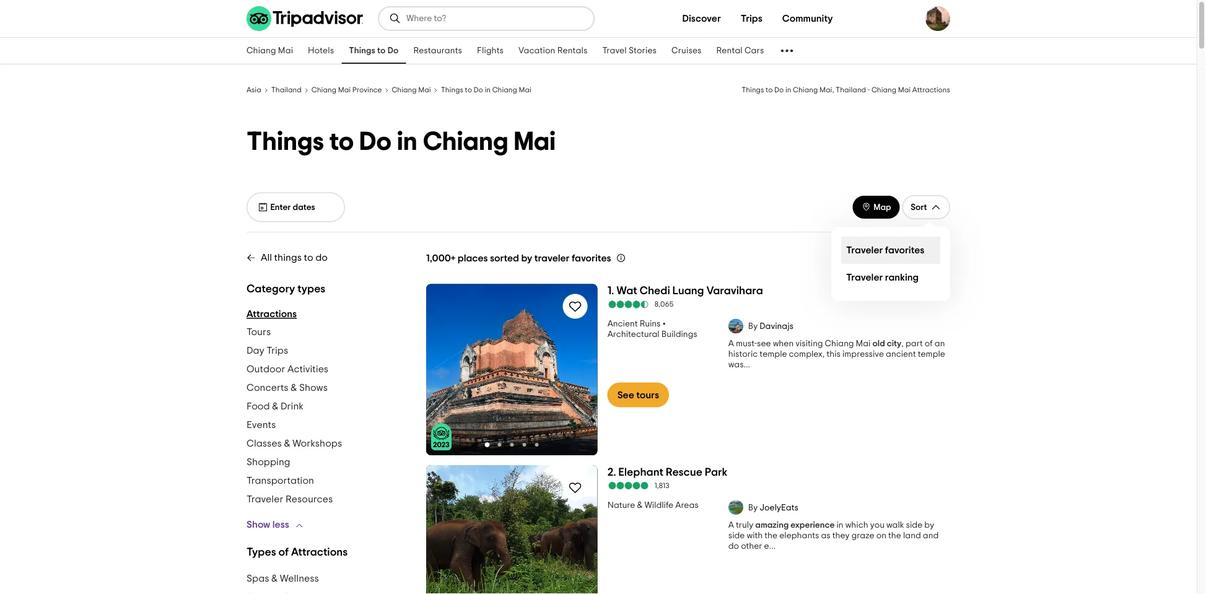 Task type: describe. For each thing, give the bounding box(es) containing it.
to down flights link
[[465, 86, 472, 94]]

1 vertical spatial attractions
[[247, 309, 297, 319]]

tripadvisor image
[[247, 6, 363, 31]]

stories
[[629, 46, 657, 55]]

a must-see when visiting chiang mai old city
[[729, 340, 902, 348]]

4.5 of 5 bubbles image
[[608, 301, 650, 308]]

ranking
[[885, 273, 919, 283]]

and
[[923, 531, 939, 540]]

cruises
[[672, 46, 702, 55]]

nature & wildlife areas
[[608, 501, 699, 510]]

areas
[[676, 501, 699, 510]]

1. wat chedi luang varavihara
[[608, 285, 763, 296]]

vacation rentals link
[[511, 38, 595, 64]]

a for luang
[[729, 340, 734, 348]]

buildings
[[662, 330, 697, 339]]

chiang mai for chiang mai 'link' to the top
[[247, 46, 293, 55]]

1,000+
[[426, 253, 456, 263]]

do left mai,
[[775, 86, 784, 94]]

vacation rentals
[[519, 46, 588, 55]]

sort button
[[903, 195, 951, 219]]

carousel of images figure
[[426, 284, 598, 456]]

1 horizontal spatial side
[[906, 521, 923, 530]]

2023 link
[[431, 423, 452, 451]]

search image
[[389, 12, 402, 25]]

tours
[[636, 390, 659, 400]]

2. elephant rescue park
[[608, 467, 728, 478]]

all things to do
[[261, 252, 328, 262]]

rentals
[[557, 46, 588, 55]]

Search search field
[[406, 13, 584, 24]]

transportation
[[247, 476, 314, 485]]

things up province
[[349, 46, 375, 55]]

ruins
[[640, 320, 661, 328]]

map
[[874, 203, 891, 212]]

sorted
[[490, 253, 519, 263]]

flights link
[[470, 38, 511, 64]]

outdoor activities link
[[247, 360, 328, 378]]

1 vertical spatial trips
[[267, 345, 288, 355]]

discover
[[683, 14, 721, 24]]

part
[[906, 340, 923, 348]]

classes
[[247, 438, 282, 448]]

things to do link
[[342, 38, 406, 64]]

to down rental cars link at the top right
[[766, 86, 773, 94]]

2 vertical spatial attractions
[[291, 547, 348, 558]]

map button
[[853, 196, 900, 219]]

truly
[[736, 521, 754, 530]]

old
[[873, 340, 885, 348]]

show less button
[[247, 518, 309, 531]]

, part of an historic temple complex, this impressive ancient temple was...
[[729, 340, 946, 369]]

chiang mai for bottommost chiang mai 'link'
[[392, 86, 431, 94]]

travel stories
[[603, 46, 657, 55]]

& for wildlife
[[637, 501, 643, 510]]

0 vertical spatial chiang mai link
[[239, 38, 301, 64]]

& for shows
[[291, 383, 297, 393]]

varavihara
[[707, 285, 763, 296]]

to right things
[[304, 252, 313, 262]]

by joelyeats
[[748, 503, 799, 512]]

in inside in which you walk side by side with the elephants as they graze on the land and do other e...
[[837, 521, 844, 530]]

profile picture image
[[926, 6, 951, 31]]

1,813 link
[[608, 482, 951, 490]]

on
[[877, 531, 887, 540]]

land
[[903, 531, 921, 540]]

-
[[868, 86, 870, 94]]

day trips
[[247, 345, 288, 355]]

1,813
[[655, 482, 670, 490]]

enter dates
[[270, 203, 315, 212]]

hotels
[[308, 46, 334, 55]]

davinajs link
[[760, 322, 794, 331]]

joelyeats
[[760, 503, 799, 512]]

a for park
[[729, 521, 734, 530]]

davinajs image
[[729, 319, 743, 334]]

things
[[274, 252, 302, 262]]

things down cars
[[742, 86, 764, 94]]

spas & wellness
[[247, 573, 319, 583]]

spas
[[247, 573, 269, 583]]

activities
[[287, 364, 328, 374]]

2.
[[608, 467, 616, 478]]

wellness
[[280, 573, 319, 583]]

by for 1. wat chedi luang varavihara
[[748, 322, 758, 331]]

community button
[[773, 6, 843, 31]]

see tours link
[[608, 383, 669, 407]]

•
[[663, 320, 666, 328]]

outdoor activities
[[247, 364, 328, 374]]

chedi
[[640, 285, 670, 296]]

of inside ", part of an historic temple complex, this impressive ancient temple was..."
[[925, 340, 933, 348]]

category
[[247, 283, 295, 295]]

1 temple from the left
[[760, 350, 787, 359]]

1.
[[608, 285, 614, 296]]

amazing
[[756, 521, 789, 530]]

concerts
[[247, 383, 289, 393]]

impressive
[[843, 350, 884, 359]]

sort
[[911, 203, 927, 212]]

ancient
[[886, 350, 916, 359]]

see
[[757, 340, 771, 348]]

rescue
[[666, 467, 703, 478]]

0 vertical spatial things to do in chiang mai
[[441, 86, 532, 94]]

hotels link
[[301, 38, 342, 64]]

do inside in which you walk side by side with the elephants as they graze on the land and do other e...
[[729, 542, 739, 551]]

day
[[247, 345, 264, 355]]

& for workshops
[[284, 438, 290, 448]]

classes & workshops link
[[247, 434, 342, 453]]

things to do in chiang mai, thailand - chiang mai attractions
[[742, 86, 951, 94]]

traveler
[[535, 253, 570, 263]]

2 temple from the left
[[918, 350, 946, 359]]

list box containing traveler favorites
[[832, 227, 951, 301]]

joelyeats image
[[729, 500, 743, 515]]

restaurants
[[414, 46, 462, 55]]

asia link
[[247, 84, 261, 94]]



Task type: vqa. For each thing, say whether or not it's contained in the screenshot.
the Gatlinburg Cabins at the left top of page
no



Task type: locate. For each thing, give the bounding box(es) containing it.
& for drink
[[272, 401, 278, 411]]

city
[[887, 340, 902, 348]]

0 vertical spatial by
[[521, 253, 532, 263]]

1,000+ places sorted by traveler favorites
[[426, 253, 611, 263]]

favorites up the ranking
[[885, 245, 925, 255]]

chiang mai link up asia link
[[239, 38, 301, 64]]

davinajs
[[760, 322, 794, 331]]

chiang mai link
[[239, 38, 301, 64], [392, 84, 431, 94]]

& inside 'link'
[[284, 438, 290, 448]]

trips up outdoor activities
[[267, 345, 288, 355]]

of left an
[[925, 340, 933, 348]]

1 horizontal spatial trips
[[741, 14, 763, 24]]

1 vertical spatial of
[[279, 547, 289, 558]]

e...
[[764, 542, 776, 551]]

a left must-
[[729, 340, 734, 348]]

favorites up 1.
[[572, 253, 611, 263]]

things to do
[[349, 46, 399, 55]]

traveler ranking
[[846, 273, 919, 283]]

park
[[705, 467, 728, 478]]

1 vertical spatial by
[[925, 521, 935, 530]]

enter dates button
[[247, 192, 345, 222]]

1 horizontal spatial chiang mai
[[392, 86, 431, 94]]

classes & workshops
[[247, 438, 342, 448]]

0 vertical spatial of
[[925, 340, 933, 348]]

of
[[925, 340, 933, 348], [279, 547, 289, 558]]

the down walk
[[889, 531, 901, 540]]

0 vertical spatial trips
[[741, 14, 763, 24]]

& right classes at the bottom left
[[284, 438, 290, 448]]

0 horizontal spatial trips
[[267, 345, 288, 355]]

flights
[[477, 46, 504, 55]]

things down restaurants
[[441, 86, 463, 94]]

chiang mai province link
[[312, 84, 382, 94]]

drink
[[281, 401, 304, 411]]

0 vertical spatial save to a trip image
[[568, 299, 583, 314]]

8,065 link
[[608, 300, 951, 309]]

0 vertical spatial attractions
[[913, 86, 951, 94]]

traveler for traveler ranking
[[846, 273, 883, 283]]

to down "chiang mai province"
[[329, 129, 354, 155]]

0 horizontal spatial chiang mai
[[247, 46, 293, 55]]

things down 'thailand' link
[[247, 129, 324, 155]]

1 by from the top
[[748, 322, 758, 331]]

ancient
[[608, 320, 638, 328]]

by for 2. elephant rescue park
[[748, 503, 758, 512]]

events link
[[247, 415, 276, 434]]

chiang mai right province
[[392, 86, 431, 94]]

save to a trip image for 2.
[[568, 480, 583, 495]]

,
[[902, 340, 904, 348]]

elephant
[[619, 467, 664, 478]]

2 by from the top
[[748, 503, 758, 512]]

an
[[935, 340, 945, 348]]

less
[[272, 520, 289, 529]]

was...
[[729, 361, 750, 369]]

other
[[741, 542, 762, 551]]

& right the nature on the right bottom of page
[[637, 501, 643, 510]]

1 vertical spatial traveler
[[846, 273, 883, 283]]

1 thailand from the left
[[271, 86, 302, 94]]

& up drink
[[291, 383, 297, 393]]

traveler up traveler ranking
[[846, 245, 883, 255]]

this
[[827, 350, 841, 359]]

resources
[[286, 494, 333, 504]]

chiang mai inside 'link'
[[247, 46, 293, 55]]

1 horizontal spatial by
[[925, 521, 935, 530]]

concerts & shows link
[[247, 378, 328, 397]]

the down amazing
[[765, 531, 778, 540]]

by right joelyeats image on the bottom of the page
[[748, 503, 758, 512]]

thailand right 'asia'
[[271, 86, 302, 94]]

1 horizontal spatial chiang mai link
[[392, 84, 431, 94]]

you
[[870, 521, 885, 530]]

tours
[[247, 327, 271, 337]]

chiang mai link right province
[[392, 84, 431, 94]]

places
[[458, 253, 488, 263]]

workshops
[[293, 438, 342, 448]]

save to a trip image left the 5.0 of 5 bubbles image
[[568, 480, 583, 495]]

shows
[[299, 383, 328, 393]]

as
[[821, 531, 831, 540]]

save to a trip image left 4.5 of 5 bubbles image
[[568, 299, 583, 314]]

a
[[729, 340, 734, 348], [729, 521, 734, 530]]

1 horizontal spatial favorites
[[885, 245, 925, 255]]

& left drink
[[272, 401, 278, 411]]

1 horizontal spatial temple
[[918, 350, 946, 359]]

0 vertical spatial side
[[906, 521, 923, 530]]

1 vertical spatial things to do in chiang mai
[[247, 129, 556, 155]]

by up and
[[925, 521, 935, 530]]

side
[[906, 521, 923, 530], [729, 531, 745, 540]]

chiang mai province
[[312, 86, 382, 94]]

traveler for traveler favorites
[[846, 245, 883, 255]]

by inside in which you walk side by side with the elephants as they graze on the land and do other e...
[[925, 521, 935, 530]]

1 vertical spatial chiang mai link
[[392, 84, 431, 94]]

0 horizontal spatial by
[[521, 253, 532, 263]]

by davinajs
[[748, 322, 794, 331]]

None search field
[[379, 7, 594, 30]]

side down truly
[[729, 531, 745, 540]]

outdoor
[[247, 364, 285, 374]]

all things to do link
[[247, 252, 328, 262]]

0 horizontal spatial side
[[729, 531, 745, 540]]

temple
[[760, 350, 787, 359], [918, 350, 946, 359]]

food & drink link
[[247, 397, 304, 415]]

do down search image
[[388, 46, 399, 55]]

1 vertical spatial save to a trip image
[[568, 480, 583, 495]]

side up land
[[906, 521, 923, 530]]

do down province
[[359, 129, 392, 155]]

1 save to a trip image from the top
[[568, 299, 583, 314]]

1 horizontal spatial thailand
[[836, 86, 866, 94]]

by right davinajs image on the bottom right of page
[[748, 322, 758, 331]]

dates
[[293, 203, 315, 212]]

5.0 of 5 bubbles image
[[608, 482, 650, 490]]

enter
[[270, 203, 291, 212]]

spas & wellness link
[[247, 569, 319, 588]]

1 horizontal spatial the
[[889, 531, 901, 540]]

2 a from the top
[[729, 521, 734, 530]]

travel stories link
[[595, 38, 664, 64]]

rental
[[717, 46, 743, 55]]

types
[[298, 283, 325, 295]]

trips inside button
[[741, 14, 763, 24]]

show
[[247, 520, 270, 529]]

transportation link
[[247, 471, 314, 490]]

chiang mai up asia link
[[247, 46, 293, 55]]

0 vertical spatial a
[[729, 340, 734, 348]]

0 horizontal spatial of
[[279, 547, 289, 558]]

graze
[[852, 531, 875, 540]]

1 vertical spatial do
[[729, 542, 739, 551]]

1 vertical spatial side
[[729, 531, 745, 540]]

chiang
[[247, 46, 276, 55], [312, 86, 336, 94], [392, 86, 417, 94], [492, 86, 517, 94], [793, 86, 818, 94], [872, 86, 897, 94], [423, 129, 508, 155], [825, 340, 854, 348]]

to up province
[[377, 46, 386, 55]]

1 vertical spatial chiang mai
[[392, 86, 431, 94]]

temple down an
[[918, 350, 946, 359]]

&
[[291, 383, 297, 393], [272, 401, 278, 411], [284, 438, 290, 448], [637, 501, 643, 510], [271, 573, 278, 583]]

vacation
[[519, 46, 555, 55]]

do left other
[[729, 542, 739, 551]]

in
[[485, 86, 491, 94], [786, 86, 792, 94], [397, 129, 418, 155], [837, 521, 844, 530]]

trips
[[741, 14, 763, 24], [267, 345, 288, 355]]

1 vertical spatial a
[[729, 521, 734, 530]]

thailand link
[[271, 84, 302, 94]]

do down flights
[[474, 86, 483, 94]]

0 vertical spatial by
[[748, 322, 758, 331]]

concerts & shows
[[247, 383, 328, 393]]

by
[[521, 253, 532, 263], [925, 521, 935, 530]]

must-
[[736, 340, 757, 348]]

1 horizontal spatial of
[[925, 340, 933, 348]]

ancient ruins • architectural buildings
[[608, 320, 697, 339]]

2 save to a trip image from the top
[[568, 480, 583, 495]]

food
[[247, 401, 270, 411]]

they
[[833, 531, 850, 540]]

8,065
[[655, 301, 674, 308]]

shopping link
[[247, 453, 290, 471]]

traveler down transportation
[[247, 494, 283, 504]]

1 the from the left
[[765, 531, 778, 540]]

0 horizontal spatial do
[[315, 252, 328, 262]]

save to a trip image for 1.
[[568, 299, 583, 314]]

1 vertical spatial by
[[748, 503, 758, 512]]

0 horizontal spatial chiang mai link
[[239, 38, 301, 64]]

food & drink
[[247, 401, 304, 411]]

2 the from the left
[[889, 531, 901, 540]]

do up types
[[315, 252, 328, 262]]

traveler resources link
[[247, 490, 333, 508]]

traveler down traveler favorites
[[846, 273, 883, 283]]

do
[[388, 46, 399, 55], [474, 86, 483, 94], [775, 86, 784, 94], [359, 129, 392, 155]]

1 a from the top
[[729, 340, 734, 348]]

chiang mai
[[247, 46, 293, 55], [392, 86, 431, 94]]

& right spas
[[271, 573, 278, 583]]

2 thailand from the left
[[836, 86, 866, 94]]

complex,
[[789, 350, 825, 359]]

by right sorted
[[521, 253, 532, 263]]

see tours
[[618, 390, 659, 400]]

1 horizontal spatial do
[[729, 542, 739, 551]]

save to a trip image
[[568, 299, 583, 314], [568, 480, 583, 495]]

0 horizontal spatial favorites
[[572, 253, 611, 263]]

rental cars link
[[709, 38, 772, 64]]

0 horizontal spatial temple
[[760, 350, 787, 359]]

temple down see
[[760, 350, 787, 359]]

of right types
[[279, 547, 289, 558]]

wat
[[617, 285, 637, 296]]

0 vertical spatial chiang mai
[[247, 46, 293, 55]]

& for wellness
[[271, 573, 278, 583]]

traveler for traveler resources
[[247, 494, 283, 504]]

architectural
[[608, 330, 660, 339]]

trips up cars
[[741, 14, 763, 24]]

list box
[[832, 227, 951, 301]]

the
[[765, 531, 778, 540], [889, 531, 901, 540]]

travel
[[603, 46, 627, 55]]

2 vertical spatial traveler
[[247, 494, 283, 504]]

0 vertical spatial traveler
[[846, 245, 883, 255]]

thailand left -
[[836, 86, 866, 94]]

0 horizontal spatial the
[[765, 531, 778, 540]]

0 vertical spatial do
[[315, 252, 328, 262]]

elephants
[[780, 531, 819, 540]]

restaurants link
[[406, 38, 470, 64]]

joelyeats link
[[760, 503, 799, 512]]

a left truly
[[729, 521, 734, 530]]

0 horizontal spatial thailand
[[271, 86, 302, 94]]



